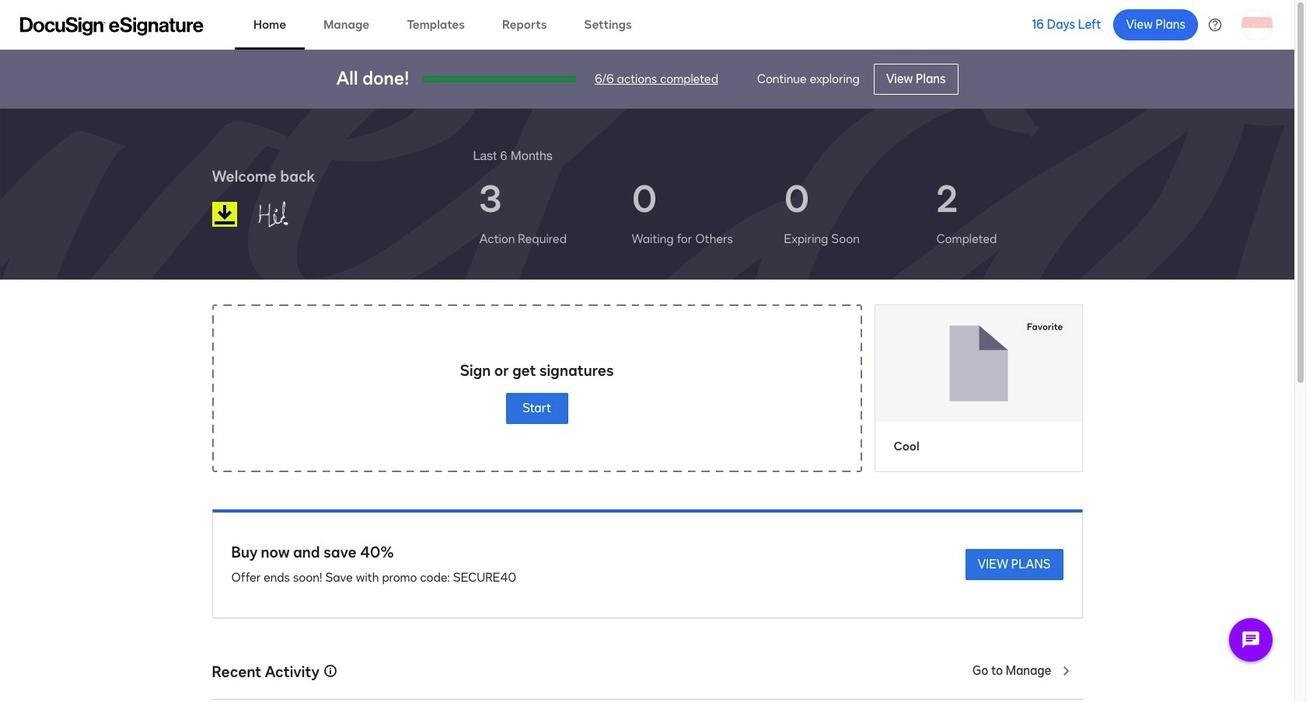 Task type: vqa. For each thing, say whether or not it's contained in the screenshot.
"option group"
no



Task type: locate. For each thing, give the bounding box(es) containing it.
list
[[473, 165, 1083, 261]]

generic name image
[[250, 194, 331, 235]]

use cool image
[[875, 306, 1082, 422]]

heading
[[473, 146, 553, 165]]

docusignlogo image
[[212, 202, 237, 227]]



Task type: describe. For each thing, give the bounding box(es) containing it.
your uploaded profile image image
[[1242, 9, 1273, 40]]

docusign esignature image
[[20, 17, 204, 35]]



